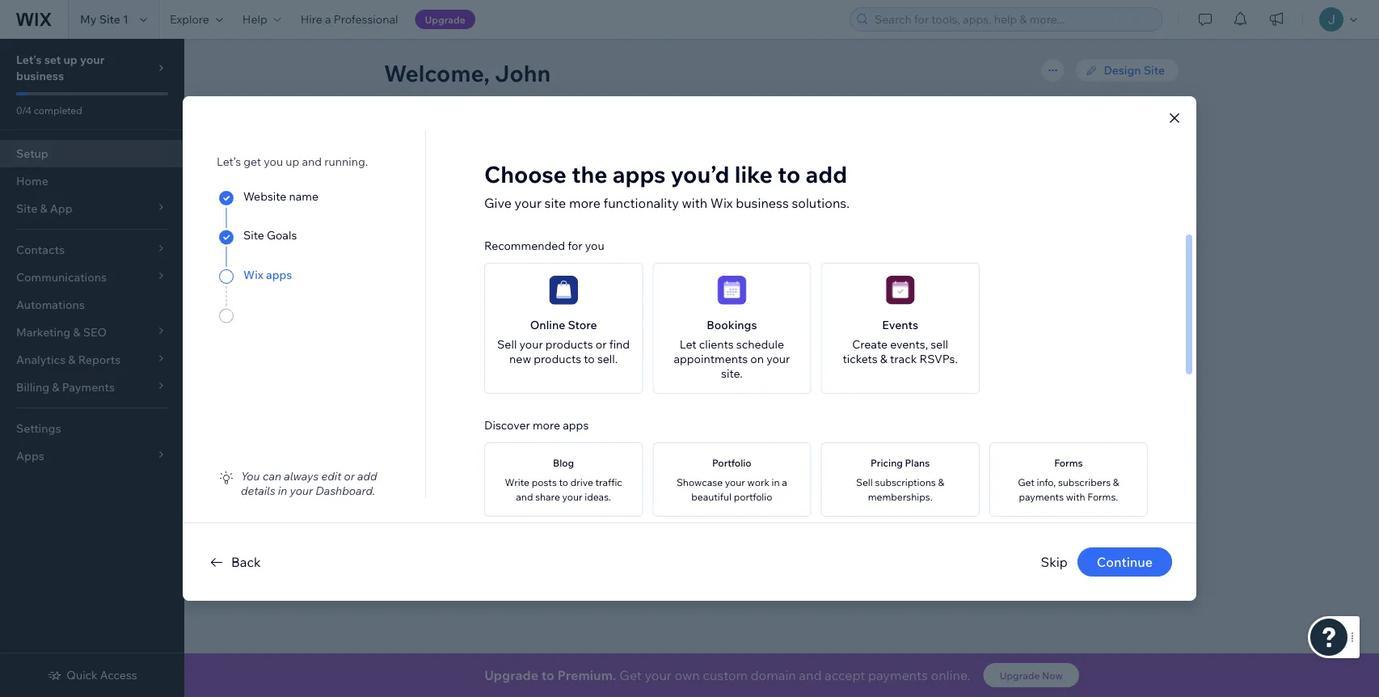 Task type: describe. For each thing, give the bounding box(es) containing it.
my
[[80, 12, 97, 26]]

1 horizontal spatial custom
[[703, 667, 748, 683]]

home link
[[0, 167, 184, 195]]

find
[[435, 272, 458, 286]]

tickets
[[843, 351, 878, 366]]

domain for custom
[[535, 234, 576, 248]]

let's
[[217, 154, 241, 169]]

payments inside forms get info, subscribers & payments with forms.
[[1019, 491, 1064, 503]]

business inside choose the apps you'd like to add give your site more functionality with wix business solutions.
[[736, 195, 789, 211]]

site goals
[[243, 228, 297, 242]]

pricing plans sell subscriptions & memberships.
[[856, 457, 945, 503]]

0 horizontal spatial apps
[[266, 267, 292, 281]]

design for design your website
[[435, 366, 472, 380]]

track
[[890, 351, 917, 366]]

2 vertical spatial site
[[243, 228, 264, 242]]

professional
[[334, 12, 398, 26]]

online
[[530, 318, 565, 332]]

in for add
[[278, 484, 287, 498]]

wix apps
[[243, 267, 292, 281]]

share
[[535, 491, 560, 503]]

found
[[457, 411, 488, 425]]

name
[[289, 189, 319, 203]]

appointments
[[674, 352, 748, 366]]

you can always edit or add details in your dashboard.
[[241, 469, 377, 498]]

sell
[[931, 337, 949, 351]]

1 horizontal spatial up
[[286, 154, 299, 169]]

add inside choose the apps you'd like to add give your site more functionality with wix business solutions.
[[806, 160, 848, 188]]

details
[[241, 484, 275, 498]]

site for design
[[1144, 63, 1165, 77]]

for
[[568, 239, 583, 253]]

your inside blog write posts to drive traffic and share your ideas.
[[562, 491, 583, 503]]

perfect
[[487, 272, 525, 286]]

explore
[[170, 12, 209, 26]]

secure
[[593, 272, 628, 286]]

more inside choose the apps you'd like to add give your site more functionality with wix business solutions.
[[569, 195, 601, 211]]

drive
[[571, 476, 593, 488]]

online store sell your products or find new products to sell.
[[497, 318, 630, 366]]

apps for discover
[[563, 418, 589, 432]]

to inside the online store sell your products or find new products to sell.
[[584, 352, 595, 366]]

goals
[[267, 228, 297, 242]]

back button
[[207, 552, 261, 572]]

showcase
[[677, 476, 723, 488]]

clicks.
[[682, 272, 714, 286]]

design for design site
[[1104, 63, 1141, 77]]

1 vertical spatial products
[[534, 352, 582, 366]]

home
[[16, 174, 48, 188]]

upgrade now button
[[984, 663, 1079, 687]]

1 horizontal spatial get
[[620, 667, 642, 683]]

setup link
[[0, 140, 184, 167]]

beautiful
[[692, 491, 732, 503]]

on inside bookings let clients schedule appointments on your site.
[[751, 352, 764, 366]]

hire
[[301, 12, 322, 26]]

your left website
[[475, 366, 498, 380]]

1 vertical spatial more
[[533, 418, 560, 432]]

premium.
[[557, 667, 616, 683]]

1
[[123, 12, 129, 26]]

0 horizontal spatial site
[[503, 190, 522, 204]]

hire a professional
[[301, 12, 398, 26]]

recommended for you
[[484, 239, 605, 253]]

sell for subscriptions
[[856, 476, 873, 488]]

wix inside choose the apps you'd like to add give your site more functionality with wix business solutions.
[[711, 195, 733, 211]]

your inside portfolio showcase your work in a beautiful portfolio
[[725, 476, 745, 488]]

forms get info, subscribers & payments with forms.
[[1018, 457, 1120, 503]]

welcome, john
[[384, 59, 551, 87]]

upgrade to premium. get your own custom domain and accept payments online.
[[484, 667, 971, 683]]

let's get you up and running.
[[217, 154, 368, 169]]

skip button
[[1041, 552, 1068, 572]]

continue
[[1097, 554, 1153, 570]]

update
[[435, 190, 474, 204]]

with inside choose the apps you'd like to add give your site more functionality with wix business solutions.
[[682, 195, 708, 211]]

blog
[[553, 457, 574, 469]]

apps for choose
[[613, 160, 666, 188]]

your inside you can always edit or add details in your dashboard.
[[290, 484, 313, 498]]

few
[[661, 272, 680, 286]]

your
[[832, 477, 856, 491]]

let
[[680, 337, 697, 351]]

recommended
[[484, 239, 565, 253]]

business inside sidebar element
[[16, 69, 64, 83]]

get found on google
[[435, 411, 546, 425]]

events
[[882, 317, 919, 332]]

& for get
[[1113, 476, 1120, 488]]

settings link
[[0, 415, 184, 442]]

it
[[631, 272, 638, 286]]

can
[[263, 469, 281, 483]]

upgrade button
[[415, 10, 475, 29]]

now
[[1042, 669, 1063, 681]]

show
[[800, 477, 830, 491]]

running.
[[324, 154, 368, 169]]

discover
[[484, 418, 530, 432]]

choose the apps you'd like to add give your site more functionality with wix business solutions.
[[484, 160, 850, 211]]

1 horizontal spatial with
[[725, 477, 749, 491]]

bookings
[[707, 318, 757, 332]]

let's inside sidebar element
[[16, 53, 42, 67]]

clients
[[699, 337, 734, 351]]

subscriptions
[[875, 476, 936, 488]]

0 vertical spatial products
[[546, 337, 593, 351]]

schedule
[[736, 337, 784, 351]]

0/4 completed
[[16, 104, 82, 116]]

my site 1
[[80, 12, 129, 26]]

e.g., mystunningwebsite.com field
[[455, 300, 700, 323]]

help
[[242, 12, 267, 26]]

1 vertical spatial up
[[464, 129, 482, 147]]

discover more apps
[[484, 418, 589, 432]]

sell for your
[[497, 337, 517, 351]]

1 horizontal spatial business
[[520, 129, 582, 147]]

new
[[509, 352, 531, 366]]

work
[[748, 476, 770, 488]]

info,
[[1037, 476, 1056, 488]]

0/4
[[16, 104, 31, 116]]

choose
[[484, 160, 567, 188]]

add inside you can always edit or add details in your dashboard.
[[357, 469, 377, 483]]

access
[[100, 668, 137, 682]]

solutions.
[[792, 195, 850, 211]]

automations
[[16, 298, 85, 312]]

to inside choose the apps you'd like to add give your site more functionality with wix business solutions.
[[778, 160, 801, 188]]

& inside events create events, sell tickets & track rsvps.
[[880, 351, 888, 366]]

dashboard.
[[316, 484, 375, 498]]

upgrade for upgrade to premium. get your own custom domain and accept payments online.
[[484, 667, 539, 683]]

your inside the online store sell your products or find new products to sell.
[[520, 337, 543, 351]]

your inside sidebar element
[[80, 53, 105, 67]]



Task type: locate. For each thing, give the bounding box(es) containing it.
0 horizontal spatial let's set up your business
[[16, 53, 105, 83]]

sell right your
[[856, 476, 873, 488]]

0 vertical spatial let's set up your business
[[16, 53, 105, 83]]

0 vertical spatial set
[[44, 53, 61, 67]]

to
[[778, 160, 801, 188], [584, 352, 595, 366], [559, 476, 568, 488], [542, 667, 555, 683]]

0 vertical spatial more
[[569, 195, 601, 211]]

sell.
[[598, 352, 618, 366]]

a inside "link"
[[325, 12, 331, 26]]

2 vertical spatial let's
[[733, 304, 758, 318]]

let's up 0/4
[[16, 53, 42, 67]]

site inside choose the apps you'd like to add give your site more functionality with wix business solutions.
[[545, 195, 566, 211]]

0 vertical spatial wix
[[711, 195, 733, 211]]

1 horizontal spatial site
[[545, 195, 566, 211]]

your left own
[[645, 667, 672, 683]]

2 vertical spatial apps
[[563, 418, 589, 432]]

set inside let's set up your business
[[44, 53, 61, 67]]

domain down recommended for you
[[528, 272, 568, 286]]

wix left stands
[[663, 477, 684, 491]]

hire a professional link
[[291, 0, 408, 39]]

quick access button
[[47, 668, 137, 682]]

2 horizontal spatial in
[[772, 476, 780, 488]]

business up choose
[[520, 129, 582, 147]]

2 horizontal spatial business
[[736, 195, 789, 211]]

help button
[[233, 0, 291, 39]]

on right found
[[491, 411, 504, 425]]

1 horizontal spatial more
[[569, 195, 601, 211]]

support
[[859, 477, 902, 491]]

your inside bookings let clients schedule appointments on your site.
[[767, 352, 790, 366]]

add up solutions.
[[806, 160, 848, 188]]

you right for on the left top of the page
[[585, 239, 605, 253]]

with down subscribers
[[1066, 491, 1086, 503]]

domain for perfect
[[528, 272, 568, 286]]

you
[[264, 154, 283, 169], [585, 239, 605, 253]]

let's go
[[733, 304, 777, 318]]

& for plans
[[938, 476, 945, 488]]

up up the update your site type
[[464, 129, 482, 147]]

1 vertical spatial you
[[585, 239, 605, 253]]

your right 'find'
[[461, 272, 484, 286]]

let's left go
[[733, 304, 758, 318]]

events create events, sell tickets & track rsvps.
[[843, 317, 958, 366]]

0 horizontal spatial or
[[344, 469, 355, 483]]

1 vertical spatial business
[[520, 129, 582, 147]]

let's set up your business up choose
[[404, 129, 582, 147]]

ideas.
[[585, 491, 611, 503]]

a right work
[[782, 476, 787, 488]]

or up dashboard.
[[344, 469, 355, 483]]

0 horizontal spatial custom
[[492, 234, 533, 248]]

2 horizontal spatial wix
[[711, 195, 733, 211]]

business up 0/4 completed
[[16, 69, 64, 83]]

in for secure
[[640, 272, 650, 286]]

products down store
[[546, 337, 593, 351]]

1 horizontal spatial wix
[[663, 477, 684, 491]]

apps down goals
[[266, 267, 292, 281]]

1 vertical spatial domain
[[528, 272, 568, 286]]

get
[[244, 154, 261, 169]]

apps up functionality
[[613, 160, 666, 188]]

0 vertical spatial design
[[1104, 63, 1141, 77]]

1 vertical spatial get
[[1018, 476, 1035, 488]]

get right premium.
[[620, 667, 642, 683]]

functionality
[[604, 195, 679, 211]]

a right connect
[[484, 234, 490, 248]]

2 horizontal spatial apps
[[613, 160, 666, 188]]

upgrade left now
[[1000, 669, 1040, 681]]

0 vertical spatial get
[[435, 411, 455, 425]]

to left drive
[[559, 476, 568, 488]]

custom right own
[[703, 667, 748, 683]]

2 horizontal spatial with
[[1066, 491, 1086, 503]]

automations link
[[0, 291, 184, 319]]

to left sell.
[[584, 352, 595, 366]]

memberships.
[[868, 491, 933, 503]]

sell
[[497, 337, 517, 351], [856, 476, 873, 488]]

let's inside let's go 'button'
[[733, 304, 758, 318]]

1 vertical spatial design
[[435, 366, 472, 380]]

forms.
[[1088, 491, 1119, 503]]

2 horizontal spatial site
[[1144, 63, 1165, 77]]

0 horizontal spatial business
[[16, 69, 64, 83]]

2 vertical spatial up
[[286, 154, 299, 169]]

your up new
[[520, 337, 543, 351]]

portfolio
[[712, 457, 752, 469]]

site for my
[[99, 12, 120, 26]]

0 vertical spatial domain
[[535, 234, 576, 248]]

1 horizontal spatial add
[[806, 160, 848, 188]]

or inside you can always edit or add details in your dashboard.
[[344, 469, 355, 483]]

you'd
[[671, 160, 730, 188]]

1 horizontal spatial on
[[751, 352, 764, 366]]

like
[[735, 160, 773, 188]]

edit
[[321, 469, 341, 483]]

1 vertical spatial wix
[[243, 267, 263, 281]]

with inside forms get info, subscribers & payments with forms.
[[1066, 491, 1086, 503]]

sell inside the online store sell your products or find new products to sell.
[[497, 337, 517, 351]]

0 horizontal spatial up
[[63, 53, 78, 67]]

wix down you'd
[[711, 195, 733, 211]]

1 horizontal spatial site
[[243, 228, 264, 242]]

domain up find your perfect domain and secure it in a few clicks.
[[535, 234, 576, 248]]

add up dashboard.
[[357, 469, 377, 483]]

up up completed
[[63, 53, 78, 67]]

1 vertical spatial add
[[357, 469, 377, 483]]

a
[[325, 12, 331, 26], [484, 234, 490, 248], [652, 272, 658, 286], [782, 476, 787, 488]]

design
[[1104, 63, 1141, 77], [435, 366, 472, 380]]

more
[[569, 195, 601, 211], [533, 418, 560, 432]]

set up update
[[440, 129, 461, 147]]

sell up new
[[497, 337, 517, 351]]

and left running.
[[302, 154, 322, 169]]

a right hire
[[325, 12, 331, 26]]

design your website
[[435, 366, 542, 380]]

your down portfolio
[[725, 476, 745, 488]]

sell inside pricing plans sell subscriptions & memberships.
[[856, 476, 873, 488]]

in right the it
[[640, 272, 650, 286]]

1 vertical spatial payments
[[868, 667, 928, 683]]

your up choose
[[486, 129, 517, 147]]

2 horizontal spatial let's
[[733, 304, 758, 318]]

your inside choose the apps you'd like to add give your site more functionality with wix business solutions.
[[515, 195, 542, 211]]

own
[[675, 667, 700, 683]]

sidebar element
[[0, 39, 184, 697]]

accept
[[825, 667, 865, 683]]

1 vertical spatial let's set up your business
[[404, 129, 582, 147]]

0 horizontal spatial get
[[435, 411, 455, 425]]

& inside pricing plans sell subscriptions & memberships.
[[938, 476, 945, 488]]

1 horizontal spatial or
[[596, 337, 607, 351]]

events,
[[890, 337, 928, 351]]

2 vertical spatial domain
[[751, 667, 796, 683]]

get left found
[[435, 411, 455, 425]]

portfolio showcase your work in a beautiful portfolio
[[677, 457, 787, 503]]

& right subscriptions
[[938, 476, 945, 488]]

0 vertical spatial you
[[264, 154, 283, 169]]

portfolio
[[734, 491, 773, 503]]

your down choose
[[515, 195, 542, 211]]

0 vertical spatial up
[[63, 53, 78, 67]]

always
[[284, 469, 319, 483]]

more down the
[[569, 195, 601, 211]]

your down my
[[80, 53, 105, 67]]

business
[[16, 69, 64, 83], [520, 129, 582, 147], [736, 195, 789, 211]]

0 vertical spatial apps
[[613, 160, 666, 188]]

1 horizontal spatial set
[[440, 129, 461, 147]]

you for for
[[585, 239, 605, 253]]

business down like
[[736, 195, 789, 211]]

1 horizontal spatial payments
[[1019, 491, 1064, 503]]

or up sell.
[[596, 337, 607, 351]]

wix for wix stands with ukraine show your support
[[663, 477, 684, 491]]

& up forms.
[[1113, 476, 1120, 488]]

1 vertical spatial site
[[1144, 63, 1165, 77]]

site left type
[[503, 190, 522, 204]]

0 horizontal spatial let's
[[16, 53, 42, 67]]

or inside the online store sell your products or find new products to sell.
[[596, 337, 607, 351]]

2 horizontal spatial get
[[1018, 476, 1035, 488]]

you
[[241, 469, 260, 483]]

0 horizontal spatial more
[[533, 418, 560, 432]]

upgrade for upgrade
[[425, 13, 466, 25]]

let's go button
[[719, 299, 791, 323]]

more right discover
[[533, 418, 560, 432]]

1 horizontal spatial apps
[[563, 418, 589, 432]]

0 vertical spatial on
[[751, 352, 764, 366]]

1 horizontal spatial you
[[585, 239, 605, 253]]

1 vertical spatial apps
[[266, 267, 292, 281]]

settings
[[16, 421, 61, 435]]

up inside sidebar element
[[63, 53, 78, 67]]

posts
[[532, 476, 557, 488]]

1 horizontal spatial &
[[938, 476, 945, 488]]

0 horizontal spatial payments
[[868, 667, 928, 683]]

1 horizontal spatial in
[[640, 272, 650, 286]]

with
[[682, 195, 708, 211], [725, 477, 749, 491], [1066, 491, 1086, 503]]

& left track
[[880, 351, 888, 366]]

wix for wix apps
[[243, 267, 263, 281]]

let's down welcome,
[[404, 129, 436, 147]]

website name
[[243, 189, 319, 203]]

write
[[505, 476, 530, 488]]

and down "write"
[[516, 491, 533, 503]]

completed
[[34, 104, 82, 116]]

0 horizontal spatial set
[[44, 53, 61, 67]]

payments left 'online.'
[[868, 667, 928, 683]]

apps up blog
[[563, 418, 589, 432]]

1 vertical spatial set
[[440, 129, 461, 147]]

in right work
[[772, 476, 780, 488]]

wix down site goals
[[243, 267, 263, 281]]

you for get
[[264, 154, 283, 169]]

ukraine
[[752, 477, 794, 491]]

1 vertical spatial on
[[491, 411, 504, 425]]

in inside portfolio showcase your work in a beautiful portfolio
[[772, 476, 780, 488]]

0 horizontal spatial design
[[435, 366, 472, 380]]

0 vertical spatial site
[[99, 12, 120, 26]]

type
[[524, 190, 548, 204]]

upgrade left premium.
[[484, 667, 539, 683]]

store
[[568, 318, 597, 332]]

0 horizontal spatial you
[[264, 154, 283, 169]]

2 horizontal spatial upgrade
[[1000, 669, 1040, 681]]

let's set up your business up completed
[[16, 53, 105, 83]]

2 vertical spatial business
[[736, 195, 789, 211]]

continue button
[[1078, 547, 1173, 577]]

0 vertical spatial sell
[[497, 337, 517, 351]]

2 vertical spatial wix
[[663, 477, 684, 491]]

and left secure
[[570, 272, 590, 286]]

website
[[501, 366, 542, 380]]

in down can
[[278, 484, 287, 498]]

0 horizontal spatial wix
[[243, 267, 263, 281]]

1 horizontal spatial upgrade
[[484, 667, 539, 683]]

your down always
[[290, 484, 313, 498]]

your down drive
[[562, 491, 583, 503]]

get inside forms get info, subscribers & payments with forms.
[[1018, 476, 1035, 488]]

2 vertical spatial get
[[620, 667, 642, 683]]

to inside blog write posts to drive traffic and share your ideas.
[[559, 476, 568, 488]]

your down 'schedule'
[[767, 352, 790, 366]]

get left info,
[[1018, 476, 1035, 488]]

stands
[[686, 477, 723, 491]]

on down 'schedule'
[[751, 352, 764, 366]]

a inside portfolio showcase your work in a beautiful portfolio
[[782, 476, 787, 488]]

custom up perfect
[[492, 234, 533, 248]]

up up name
[[286, 154, 299, 169]]

0 horizontal spatial on
[[491, 411, 504, 425]]

& inside forms get info, subscribers & payments with forms.
[[1113, 476, 1120, 488]]

and left accept
[[799, 667, 822, 683]]

to right like
[[778, 160, 801, 188]]

in
[[640, 272, 650, 286], [772, 476, 780, 488], [278, 484, 287, 498]]

your right update
[[477, 190, 500, 204]]

site down choose
[[545, 195, 566, 211]]

bookings let clients schedule appointments on your site.
[[674, 318, 790, 380]]

skip
[[1041, 554, 1068, 570]]

0 horizontal spatial &
[[880, 351, 888, 366]]

0 horizontal spatial in
[[278, 484, 287, 498]]

site
[[99, 12, 120, 26], [1144, 63, 1165, 77], [243, 228, 264, 242]]

subscribers
[[1058, 476, 1111, 488]]

0 horizontal spatial sell
[[497, 337, 517, 351]]

with down you'd
[[682, 195, 708, 211]]

0 vertical spatial add
[[806, 160, 848, 188]]

products down "online"
[[534, 352, 582, 366]]

the
[[572, 160, 608, 188]]

create
[[852, 337, 888, 351]]

0 vertical spatial let's
[[16, 53, 42, 67]]

0 horizontal spatial add
[[357, 469, 377, 483]]

0 vertical spatial or
[[596, 337, 607, 351]]

find your perfect domain and secure it in a few clicks.
[[435, 272, 714, 286]]

1 vertical spatial let's
[[404, 129, 436, 147]]

0 horizontal spatial with
[[682, 195, 708, 211]]

domain
[[535, 234, 576, 248], [528, 272, 568, 286], [751, 667, 796, 683]]

with down portfolio
[[725, 477, 749, 491]]

apps inside choose the apps you'd like to add give your site more functionality with wix business solutions.
[[613, 160, 666, 188]]

get
[[435, 411, 455, 425], [1018, 476, 1035, 488], [620, 667, 642, 683]]

upgrade now
[[1000, 669, 1063, 681]]

wix stands with ukraine show your support
[[663, 477, 902, 491]]

1 horizontal spatial let's
[[404, 129, 436, 147]]

to left premium.
[[542, 667, 555, 683]]

2 horizontal spatial &
[[1113, 476, 1120, 488]]

quick
[[67, 668, 98, 682]]

1 vertical spatial or
[[344, 469, 355, 483]]

2 horizontal spatial up
[[464, 129, 482, 147]]

&
[[880, 351, 888, 366], [938, 476, 945, 488], [1113, 476, 1120, 488]]

0 vertical spatial custom
[[492, 234, 533, 248]]

upgrade up welcome,
[[425, 13, 466, 25]]

connect a custom domain
[[435, 234, 576, 248]]

you right get
[[264, 154, 283, 169]]

a left few
[[652, 272, 658, 286]]

1 horizontal spatial let's set up your business
[[404, 129, 582, 147]]

in inside you can always edit or add details in your dashboard.
[[278, 484, 287, 498]]

Search for tools, apps, help & more... field
[[870, 8, 1157, 31]]

and inside blog write posts to drive traffic and share your ideas.
[[516, 491, 533, 503]]

1 horizontal spatial design
[[1104, 63, 1141, 77]]

set up 0/4 completed
[[44, 53, 61, 67]]

0 vertical spatial business
[[16, 69, 64, 83]]

0 vertical spatial payments
[[1019, 491, 1064, 503]]

domain left accept
[[751, 667, 796, 683]]

payments down info,
[[1019, 491, 1064, 503]]

give
[[484, 195, 512, 211]]

let's set up your business inside sidebar element
[[16, 53, 105, 83]]

1 vertical spatial sell
[[856, 476, 873, 488]]

upgrade for upgrade now
[[1000, 669, 1040, 681]]

and
[[302, 154, 322, 169], [570, 272, 590, 286], [516, 491, 533, 503], [799, 667, 822, 683]]

back
[[231, 554, 261, 570]]



Task type: vqa. For each thing, say whether or not it's contained in the screenshot.
rightmost Get
yes



